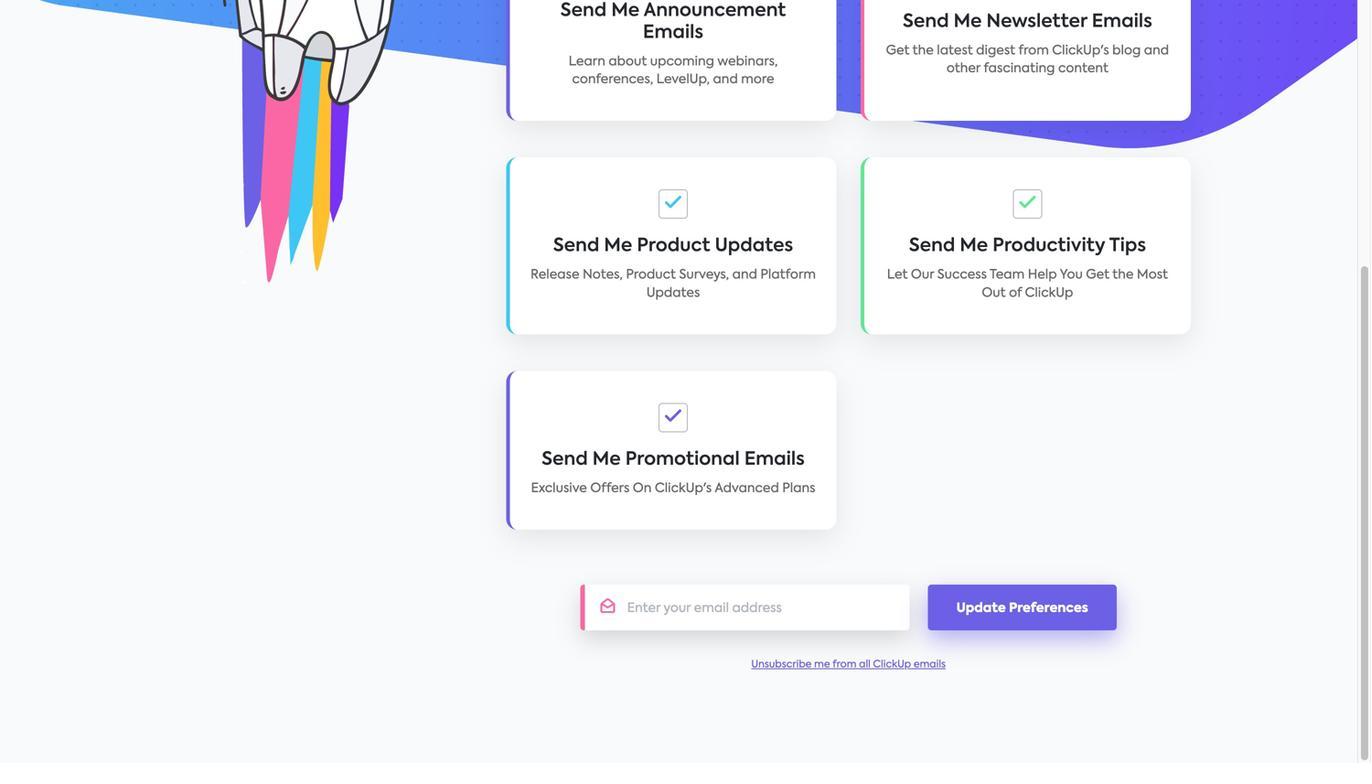 Task type: describe. For each thing, give the bounding box(es) containing it.
Enter your email address email field
[[581, 585, 910, 630]]

send for send me productivity tips
[[909, 237, 955, 255]]

on
[[633, 482, 652, 495]]

platform
[[761, 269, 816, 282]]

announcement
[[644, 2, 786, 20]]

unsubscribe me from all clickup emails button
[[746, 658, 951, 672]]

send me productivity tips
[[909, 237, 1146, 255]]

unsubscribe
[[751, 660, 812, 670]]

you
[[1060, 269, 1083, 282]]

1 horizontal spatial updates
[[715, 237, 793, 255]]

me for newsletter
[[954, 13, 982, 31]]

webinars,
[[718, 55, 778, 68]]

product for notes,
[[626, 269, 676, 282]]

most
[[1137, 269, 1168, 282]]

clickup's inside get the latest digest from clickup's blog and other fascinating content
[[1052, 44, 1110, 57]]

get the latest digest from clickup's blog and other fascinating content
[[886, 44, 1169, 75]]

me for promotional
[[593, 450, 621, 469]]

send for send me announcement emails
[[561, 2, 607, 20]]

content
[[1059, 62, 1109, 75]]

me for product
[[604, 237, 632, 255]]

blog
[[1113, 44, 1141, 57]]

send for send me product updates
[[553, 237, 600, 255]]

promotional
[[625, 450, 740, 469]]

exclusive offers on clickup's advanced plans
[[531, 482, 816, 495]]

release
[[531, 269, 580, 282]]

me for announcement
[[611, 2, 640, 20]]

the inside let our success team help you get the most out of clickup
[[1113, 269, 1134, 282]]

the inside get the latest digest from clickup's blog and other fascinating content
[[913, 44, 934, 57]]

preferences
[[1009, 602, 1089, 615]]

about
[[609, 55, 647, 68]]

emails
[[914, 660, 946, 670]]

send for send me newsletter emails
[[903, 13, 949, 31]]

update preferences
[[957, 602, 1089, 615]]

success
[[938, 269, 987, 282]]

advanced
[[715, 482, 779, 495]]

out
[[982, 287, 1006, 299]]

clickup inside let our success team help you get the most out of clickup
[[1025, 287, 1074, 299]]

newsletter
[[987, 13, 1088, 31]]



Task type: vqa. For each thing, say whether or not it's contained in the screenshot.
"uses" are intended as a demonstration of paid plan features, allowing you to explore their value for your workflows. uses are cumulative throughout a workspace and they do not reset or count down. when you reach a use limit, you won't lose any data, but you won't be able to edit or create new items with that feature. you can find a breakdown which features have usage limits at the bottom
no



Task type: locate. For each thing, give the bounding box(es) containing it.
0 horizontal spatial the
[[913, 44, 934, 57]]

send inside send me announcement emails
[[561, 2, 607, 20]]

emails inside send me announcement emails
[[643, 24, 704, 42]]

product for me
[[637, 237, 710, 255]]

product down send me product updates
[[626, 269, 676, 282]]

exclusive
[[531, 482, 587, 495]]

more
[[741, 73, 775, 86]]

send up exclusive in the bottom left of the page
[[542, 450, 588, 469]]

1 horizontal spatial get
[[1086, 269, 1110, 282]]

0 vertical spatial get
[[886, 44, 910, 57]]

from left "all"
[[833, 660, 857, 670]]

let our success team help you get the most out of clickup
[[887, 269, 1168, 299]]

0 horizontal spatial clickup
[[873, 660, 911, 670]]

emails for announcement
[[643, 24, 704, 42]]

clickup right "all"
[[873, 660, 911, 670]]

and inside get the latest digest from clickup's blog and other fascinating content
[[1144, 44, 1169, 57]]

emails for promotional
[[744, 450, 805, 469]]

emails up plans
[[744, 450, 805, 469]]

send up learn
[[561, 2, 607, 20]]

emails
[[1092, 13, 1153, 31], [643, 24, 704, 42], [744, 450, 805, 469]]

me up latest
[[954, 13, 982, 31]]

offers
[[590, 482, 630, 495]]

update preferences button
[[928, 585, 1117, 630]]

updates
[[715, 237, 793, 255], [647, 287, 700, 299]]

of
[[1009, 287, 1022, 299]]

send for send me promotional emails
[[542, 450, 588, 469]]

latest
[[937, 44, 973, 57]]

other
[[947, 62, 981, 75]]

upcoming
[[650, 55, 715, 68]]

our
[[911, 269, 934, 282]]

surveys,
[[679, 269, 729, 282]]

from
[[1019, 44, 1049, 57], [833, 660, 857, 670]]

1 vertical spatial clickup
[[873, 660, 911, 670]]

clickup inside button
[[873, 660, 911, 670]]

release notes, product surveys, and platform updates
[[531, 269, 816, 299]]

1 vertical spatial product
[[626, 269, 676, 282]]

and
[[1144, 44, 1169, 57], [713, 73, 738, 86], [732, 269, 757, 282]]

1 horizontal spatial clickup's
[[1052, 44, 1110, 57]]

send
[[561, 2, 607, 20], [903, 13, 949, 31], [553, 237, 600, 255], [909, 237, 955, 255], [542, 450, 588, 469]]

me up 'success'
[[960, 237, 988, 255]]

and inside learn about upcoming webinars, conferences, levelup, and more
[[713, 73, 738, 86]]

productivity
[[993, 237, 1106, 255]]

0 horizontal spatial get
[[886, 44, 910, 57]]

send me product updates
[[553, 237, 793, 255]]

me for productivity
[[960, 237, 988, 255]]

0 vertical spatial clickup
[[1025, 287, 1074, 299]]

me
[[814, 660, 830, 670]]

clickup
[[1025, 287, 1074, 299], [873, 660, 911, 670]]

the left latest
[[913, 44, 934, 57]]

send me announcement emails
[[561, 2, 786, 42]]

product up the release notes, product surveys, and platform updates
[[637, 237, 710, 255]]

let
[[887, 269, 908, 282]]

1 vertical spatial and
[[713, 73, 738, 86]]

1 vertical spatial updates
[[647, 287, 700, 299]]

all
[[859, 660, 871, 670]]

1 horizontal spatial clickup
[[1025, 287, 1074, 299]]

emails for newsletter
[[1092, 13, 1153, 31]]

tips
[[1110, 237, 1146, 255]]

notes,
[[583, 269, 623, 282]]

0 vertical spatial clickup's
[[1052, 44, 1110, 57]]

0 vertical spatial and
[[1144, 44, 1169, 57]]

0 horizontal spatial updates
[[647, 287, 700, 299]]

levelup,
[[657, 73, 710, 86]]

plans
[[782, 482, 816, 495]]

1 horizontal spatial from
[[1019, 44, 1049, 57]]

0 vertical spatial from
[[1019, 44, 1049, 57]]

send me promotional emails
[[542, 450, 805, 469]]

learn
[[569, 55, 606, 68]]

the
[[913, 44, 934, 57], [1113, 269, 1134, 282]]

from inside button
[[833, 660, 857, 670]]

1 horizontal spatial the
[[1113, 269, 1134, 282]]

1 vertical spatial get
[[1086, 269, 1110, 282]]

me up notes,
[[604, 237, 632, 255]]

0 horizontal spatial clickup's
[[655, 482, 712, 495]]

2 vertical spatial and
[[732, 269, 757, 282]]

and right blog
[[1144, 44, 1169, 57]]

and right the "surveys,"
[[732, 269, 757, 282]]

and down webinars,
[[713, 73, 738, 86]]

me up the offers
[[593, 450, 621, 469]]

clickup's up content
[[1052, 44, 1110, 57]]

0 horizontal spatial from
[[833, 660, 857, 670]]

clickup's down promotional
[[655, 482, 712, 495]]

me up about
[[611, 2, 640, 20]]

clickup's
[[1052, 44, 1110, 57], [655, 482, 712, 495]]

update
[[957, 602, 1006, 615]]

product
[[637, 237, 710, 255], [626, 269, 676, 282]]

0 vertical spatial updates
[[715, 237, 793, 255]]

clickup down help
[[1025, 287, 1074, 299]]

me inside send me announcement emails
[[611, 2, 640, 20]]

get left latest
[[886, 44, 910, 57]]

0 vertical spatial the
[[913, 44, 934, 57]]

send up latest
[[903, 13, 949, 31]]

updates up platform
[[715, 237, 793, 255]]

emails up blog
[[1092, 13, 1153, 31]]

get
[[886, 44, 910, 57], [1086, 269, 1110, 282]]

digest
[[976, 44, 1016, 57]]

send me newsletter emails
[[903, 13, 1153, 31]]

1 vertical spatial from
[[833, 660, 857, 670]]

product inside the release notes, product surveys, and platform updates
[[626, 269, 676, 282]]

get inside get the latest digest from clickup's blog and other fascinating content
[[886, 44, 910, 57]]

1 horizontal spatial emails
[[744, 450, 805, 469]]

updates down the "surveys,"
[[647, 287, 700, 299]]

conferences,
[[572, 73, 653, 86]]

0 vertical spatial product
[[637, 237, 710, 255]]

get right you
[[1086, 269, 1110, 282]]

send up "release"
[[553, 237, 600, 255]]

0 horizontal spatial emails
[[643, 24, 704, 42]]

me
[[611, 2, 640, 20], [954, 13, 982, 31], [604, 237, 632, 255], [960, 237, 988, 255], [593, 450, 621, 469]]

updates inside the release notes, product surveys, and platform updates
[[647, 287, 700, 299]]

2 horizontal spatial emails
[[1092, 13, 1153, 31]]

unsubscribe me from all clickup emails
[[751, 660, 946, 670]]

clickup unicorn image
[[157, 0, 468, 286]]

send up our
[[909, 237, 955, 255]]

help
[[1028, 269, 1057, 282]]

get inside let our success team help you get the most out of clickup
[[1086, 269, 1110, 282]]

team
[[990, 269, 1025, 282]]

emails up upcoming
[[643, 24, 704, 42]]

the down tips
[[1113, 269, 1134, 282]]

and inside the release notes, product surveys, and platform updates
[[732, 269, 757, 282]]

learn about upcoming webinars, conferences, levelup, and more
[[569, 55, 778, 86]]

1 vertical spatial the
[[1113, 269, 1134, 282]]

fascinating
[[984, 62, 1055, 75]]

1 vertical spatial clickup's
[[655, 482, 712, 495]]

from up fascinating
[[1019, 44, 1049, 57]]

from inside get the latest digest from clickup's blog and other fascinating content
[[1019, 44, 1049, 57]]



